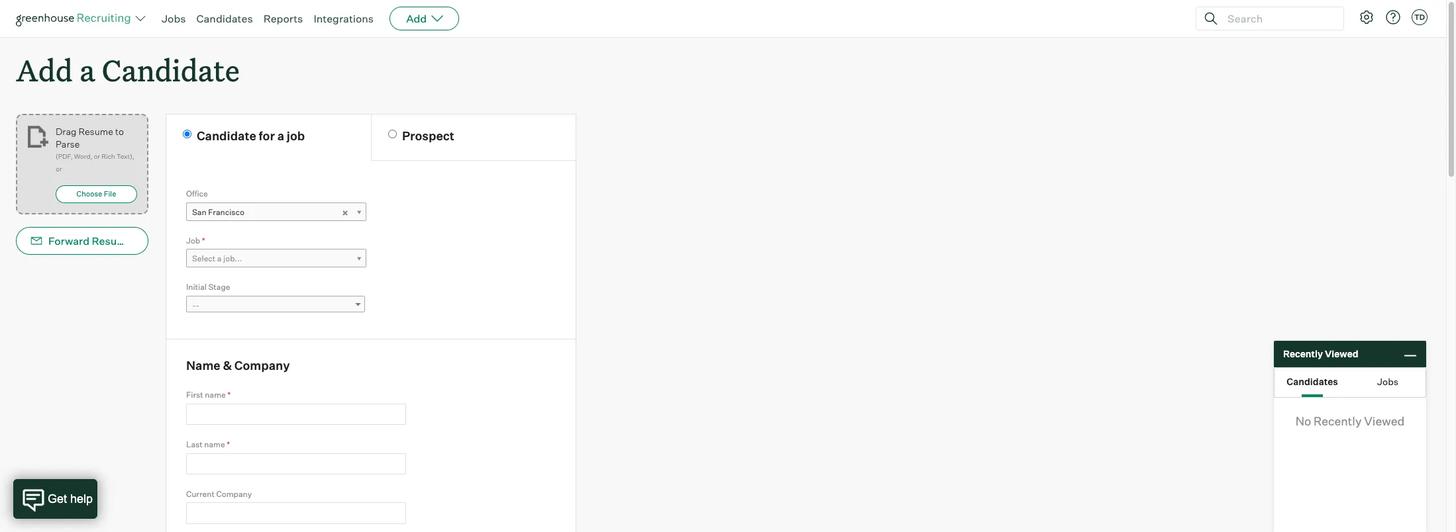 Task type: describe. For each thing, give the bounding box(es) containing it.
1 vertical spatial candidate
[[197, 129, 256, 143]]

integrations link
[[314, 12, 374, 25]]

add a candidate
[[16, 50, 240, 89]]

add for add
[[406, 12, 427, 25]]

Candidate for a job radio
[[183, 130, 191, 139]]

forward resume via email button
[[16, 227, 179, 255]]

first
[[186, 390, 203, 400]]

drag resume to parse (pdf, word, or rich text), or
[[56, 126, 134, 173]]

resume for drag
[[78, 126, 113, 137]]

text),
[[116, 153, 134, 160]]

add for add a candidate
[[16, 50, 73, 89]]

select a job...
[[192, 254, 242, 264]]

resume for forward
[[92, 235, 132, 248]]

0 vertical spatial viewed
[[1325, 349, 1359, 360]]

forward
[[48, 235, 89, 248]]

add button
[[390, 7, 459, 30]]

td
[[1414, 13, 1425, 22]]

no recently viewed
[[1296, 414, 1405, 429]]

job...
[[223, 254, 242, 264]]

0 vertical spatial candidate
[[102, 50, 240, 89]]

select a job... link
[[186, 249, 366, 268]]

configure image
[[1359, 9, 1375, 25]]

drag
[[56, 126, 76, 137]]

td button
[[1412, 9, 1428, 25]]

a for job...
[[217, 254, 222, 264]]

office
[[186, 189, 208, 199]]

integrations
[[314, 12, 374, 25]]

0 vertical spatial *
[[202, 236, 205, 246]]

1 - from the left
[[192, 301, 196, 311]]

1 vertical spatial recently
[[1314, 414, 1362, 429]]

1 horizontal spatial viewed
[[1364, 414, 1405, 429]]

candidate for a job
[[197, 129, 305, 143]]

1 horizontal spatial candidates
[[1287, 376, 1338, 387]]

* for last name *
[[227, 440, 230, 450]]

to
[[115, 126, 124, 137]]

job
[[186, 236, 200, 246]]

&
[[223, 358, 232, 373]]

choose
[[77, 190, 102, 199]]

last name *
[[186, 440, 230, 450]]

0 vertical spatial or
[[94, 153, 100, 160]]

name
[[186, 358, 220, 373]]

candidates link
[[196, 12, 253, 25]]

td button
[[1409, 7, 1430, 28]]



Task type: vqa. For each thing, say whether or not it's contained in the screenshot.
Candidates link
yes



Task type: locate. For each thing, give the bounding box(es) containing it.
job
[[287, 129, 305, 143]]

0 horizontal spatial add
[[16, 50, 73, 89]]

None text field
[[186, 454, 406, 475], [186, 503, 406, 525], [186, 454, 406, 475], [186, 503, 406, 525]]

0 vertical spatial resume
[[78, 126, 113, 137]]

a left 'job...'
[[217, 254, 222, 264]]

no
[[1296, 414, 1311, 429]]

prospect
[[402, 129, 454, 143]]

2 vertical spatial a
[[217, 254, 222, 264]]

name right first
[[205, 390, 226, 400]]

1 vertical spatial add
[[16, 50, 73, 89]]

2 - from the left
[[196, 301, 199, 311]]

or down the (pdf,
[[56, 165, 62, 173]]

select
[[192, 254, 216, 264]]

job *
[[186, 236, 205, 246]]

recently
[[1283, 349, 1323, 360], [1314, 414, 1362, 429]]

resume
[[78, 126, 113, 137], [92, 235, 132, 248]]

candidates down recently viewed
[[1287, 376, 1338, 387]]

* down "&"
[[227, 390, 231, 400]]

--
[[192, 301, 199, 311]]

name
[[205, 390, 226, 400], [204, 440, 225, 450]]

jobs
[[162, 12, 186, 25]]

Prospect radio
[[388, 130, 397, 139]]

1 vertical spatial a
[[277, 129, 284, 143]]

stage
[[208, 282, 230, 292]]

resume inside drag resume to parse (pdf, word, or rich text), or
[[78, 126, 113, 137]]

0 vertical spatial name
[[205, 390, 226, 400]]

-
[[192, 301, 196, 311], [196, 301, 199, 311]]

a
[[80, 50, 95, 89], [277, 129, 284, 143], [217, 254, 222, 264]]

1 horizontal spatial or
[[94, 153, 100, 160]]

candidate
[[102, 50, 240, 89], [197, 129, 256, 143]]

0 vertical spatial add
[[406, 12, 427, 25]]

None text field
[[186, 404, 406, 425]]

word,
[[74, 153, 92, 160]]

2 vertical spatial *
[[227, 440, 230, 450]]

0 vertical spatial candidates
[[196, 12, 253, 25]]

company right "&"
[[234, 358, 290, 373]]

*
[[202, 236, 205, 246], [227, 390, 231, 400], [227, 440, 230, 450]]

0 horizontal spatial candidates
[[196, 12, 253, 25]]

* right job
[[202, 236, 205, 246]]

name for last
[[204, 440, 225, 450]]

name & company
[[186, 358, 290, 373]]

parse
[[56, 139, 80, 150]]

recently viewed
[[1283, 349, 1359, 360]]

a right for
[[277, 129, 284, 143]]

initial stage
[[186, 282, 230, 292]]

* for first name *
[[227, 390, 231, 400]]

email
[[151, 235, 179, 248]]

last
[[186, 440, 203, 450]]

resume left via at left top
[[92, 235, 132, 248]]

candidates right jobs link
[[196, 12, 253, 25]]

current company
[[186, 490, 252, 500]]

via
[[135, 235, 149, 248]]

or left rich
[[94, 153, 100, 160]]

1 vertical spatial company
[[216, 490, 252, 500]]

1 vertical spatial or
[[56, 165, 62, 173]]

0 horizontal spatial a
[[80, 50, 95, 89]]

jobs link
[[162, 12, 186, 25]]

candidate right candidate for a job option
[[197, 129, 256, 143]]

for
[[259, 129, 275, 143]]

resume left to at top
[[78, 126, 113, 137]]

add
[[406, 12, 427, 25], [16, 50, 73, 89]]

1 vertical spatial *
[[227, 390, 231, 400]]

0 horizontal spatial or
[[56, 165, 62, 173]]

resume inside forward resume via email button
[[92, 235, 132, 248]]

a for candidate
[[80, 50, 95, 89]]

1 vertical spatial name
[[204, 440, 225, 450]]

first name *
[[186, 390, 231, 400]]

-- link
[[186, 296, 365, 315]]

reports link
[[263, 12, 303, 25]]

greenhouse recruiting image
[[16, 11, 135, 27]]

reports
[[263, 12, 303, 25]]

0 vertical spatial company
[[234, 358, 290, 373]]

1 horizontal spatial a
[[217, 254, 222, 264]]

1 horizontal spatial add
[[406, 12, 427, 25]]

name right last
[[204, 440, 225, 450]]

or
[[94, 153, 100, 160], [56, 165, 62, 173]]

company right "current"
[[216, 490, 252, 500]]

san francisco link
[[186, 203, 366, 222]]

rich
[[101, 153, 115, 160]]

* right last
[[227, 440, 230, 450]]

(pdf,
[[56, 153, 73, 160]]

a down the greenhouse recruiting image
[[80, 50, 95, 89]]

add inside popup button
[[406, 12, 427, 25]]

san
[[192, 207, 206, 217]]

initial
[[186, 282, 207, 292]]

francisco
[[208, 207, 244, 217]]

1 vertical spatial resume
[[92, 235, 132, 248]]

company
[[234, 358, 290, 373], [216, 490, 252, 500]]

0 horizontal spatial viewed
[[1325, 349, 1359, 360]]

Search text field
[[1224, 9, 1332, 28]]

forward resume via email
[[48, 235, 179, 248]]

candidates
[[196, 12, 253, 25], [1287, 376, 1338, 387]]

viewed
[[1325, 349, 1359, 360], [1364, 414, 1405, 429]]

1 vertical spatial candidates
[[1287, 376, 1338, 387]]

san francisco
[[192, 207, 244, 217]]

name for first
[[205, 390, 226, 400]]

choose file
[[77, 190, 116, 199]]

0 vertical spatial recently
[[1283, 349, 1323, 360]]

current
[[186, 490, 215, 500]]

file
[[104, 190, 116, 199]]

2 horizontal spatial a
[[277, 129, 284, 143]]

0 vertical spatial a
[[80, 50, 95, 89]]

1 vertical spatial viewed
[[1364, 414, 1405, 429]]

candidate down jobs link
[[102, 50, 240, 89]]



